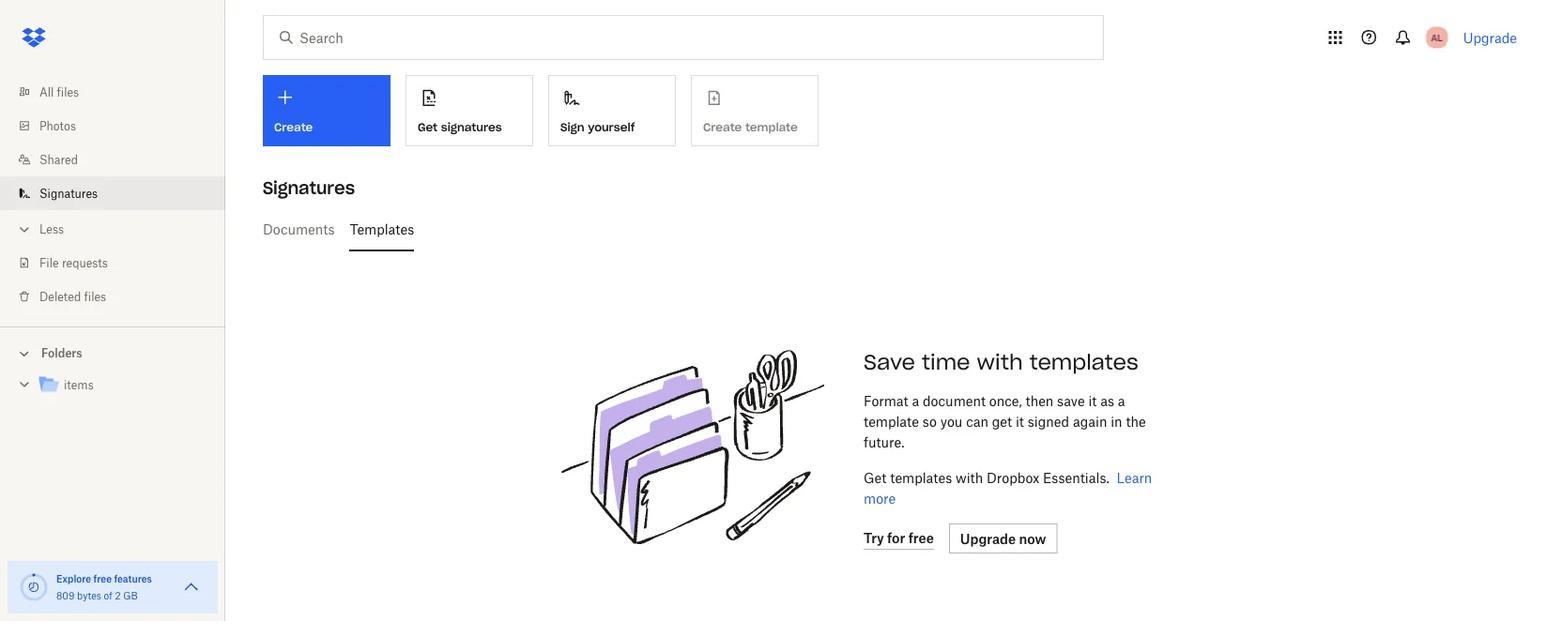 Task type: vqa. For each thing, say whether or not it's contained in the screenshot.
month.
no



Task type: locate. For each thing, give the bounding box(es) containing it.
templates up the save
[[1030, 349, 1139, 376]]

shared link
[[15, 143, 225, 177]]

1 horizontal spatial free
[[909, 531, 934, 546]]

upgrade inside button
[[960, 531, 1016, 547]]

0 vertical spatial files
[[57, 85, 79, 99]]

documents
[[263, 221, 335, 237]]

0 horizontal spatial upgrade
[[960, 531, 1016, 547]]

1 vertical spatial files
[[84, 290, 106, 304]]

try for free
[[864, 531, 934, 546]]

1 vertical spatial free
[[94, 573, 112, 585]]

0 vertical spatial with
[[977, 349, 1023, 376]]

files for all files
[[57, 85, 79, 99]]

format
[[864, 393, 909, 409]]

explore free features 809 bytes of 2 gb
[[56, 573, 152, 602]]

upgrade right al dropdown button
[[1464, 30, 1517, 46]]

files
[[57, 85, 79, 99], [84, 290, 106, 304]]

templates up more
[[890, 470, 952, 486]]

1 horizontal spatial get
[[864, 470, 887, 486]]

0 horizontal spatial signatures
[[39, 186, 98, 200]]

future.
[[864, 434, 905, 450]]

0 vertical spatial it
[[1089, 393, 1097, 409]]

upgrade
[[1464, 30, 1517, 46], [960, 531, 1016, 547]]

0 vertical spatial templates
[[1030, 349, 1139, 376]]

1 vertical spatial templates
[[890, 470, 952, 486]]

get signatures button
[[406, 75, 533, 146]]

get
[[992, 414, 1012, 430]]

deleted files
[[39, 290, 106, 304]]

1 horizontal spatial a
[[1118, 393, 1125, 409]]

al
[[1431, 31, 1443, 43]]

signatures list item
[[0, 177, 225, 210]]

1 vertical spatial get
[[864, 470, 887, 486]]

all files
[[39, 85, 79, 99]]

with for time
[[977, 349, 1023, 376]]

signatures up documents tab at left
[[263, 177, 355, 199]]

try
[[864, 531, 884, 546]]

sign yourself button
[[548, 75, 676, 146]]

0 horizontal spatial templates
[[890, 470, 952, 486]]

0 vertical spatial free
[[909, 531, 934, 546]]

yourself
[[588, 120, 635, 135]]

save
[[1057, 393, 1085, 409]]

list containing all files
[[0, 64, 225, 327]]

signatures
[[263, 177, 355, 199], [39, 186, 98, 200]]

0 horizontal spatial get
[[418, 120, 438, 135]]

1 horizontal spatial templates
[[1030, 349, 1139, 376]]

1 horizontal spatial files
[[84, 290, 106, 304]]

2
[[115, 590, 121, 602]]

again
[[1073, 414, 1107, 430]]

file requests
[[39, 256, 108, 270]]

1 vertical spatial it
[[1016, 414, 1024, 430]]

it left as in the bottom of the page
[[1089, 393, 1097, 409]]

a right "format"
[[912, 393, 919, 409]]

get
[[418, 120, 438, 135], [864, 470, 887, 486]]

a
[[912, 393, 919, 409], [1118, 393, 1125, 409]]

create button
[[263, 75, 391, 146]]

0 horizontal spatial a
[[912, 393, 919, 409]]

try for free button
[[864, 528, 934, 550]]

0 horizontal spatial free
[[94, 573, 112, 585]]

photos
[[39, 119, 76, 133]]

1 vertical spatial with
[[956, 470, 983, 486]]

get inside button
[[418, 120, 438, 135]]

sign yourself
[[561, 120, 635, 135]]

get left signatures
[[418, 120, 438, 135]]

0 vertical spatial upgrade
[[1464, 30, 1517, 46]]

requests
[[62, 256, 108, 270]]

all
[[39, 85, 54, 99]]

upgrade for upgrade now
[[960, 531, 1016, 547]]

dropbox
[[987, 470, 1040, 486]]

1 horizontal spatial upgrade
[[1464, 30, 1517, 46]]

0 vertical spatial get
[[418, 120, 438, 135]]

of
[[104, 590, 112, 602]]

free
[[909, 531, 934, 546], [94, 573, 112, 585]]

templates
[[1030, 349, 1139, 376], [890, 470, 952, 486]]

0 horizontal spatial files
[[57, 85, 79, 99]]

format a document once, then save it as a template so you can get it signed again in the future.
[[864, 393, 1146, 450]]

more
[[864, 491, 896, 507]]

so
[[923, 414, 937, 430]]

tab list
[[263, 207, 1510, 252]]

items link
[[38, 373, 210, 399]]

with up once,
[[977, 349, 1023, 376]]

upgrade left now
[[960, 531, 1016, 547]]

with left dropbox
[[956, 470, 983, 486]]

1 vertical spatial upgrade
[[960, 531, 1016, 547]]

it
[[1089, 393, 1097, 409], [1016, 414, 1024, 430]]

get up more
[[864, 470, 887, 486]]

files right deleted
[[84, 290, 106, 304]]

it right get
[[1016, 414, 1024, 430]]

in
[[1111, 414, 1123, 430]]

1 a from the left
[[912, 393, 919, 409]]

create
[[274, 120, 313, 135]]

files right all
[[57, 85, 79, 99]]

features
[[114, 573, 152, 585]]

list
[[0, 64, 225, 327]]

folders button
[[0, 339, 225, 367]]

get for get signatures
[[418, 120, 438, 135]]

a right as in the bottom of the page
[[1118, 393, 1125, 409]]

with
[[977, 349, 1023, 376], [956, 470, 983, 486]]

get signatures
[[418, 120, 502, 135]]

signatures down shared
[[39, 186, 98, 200]]

free right for
[[909, 531, 934, 546]]

al button
[[1422, 23, 1452, 53]]

free up of
[[94, 573, 112, 585]]



Task type: describe. For each thing, give the bounding box(es) containing it.
templates tab
[[350, 207, 414, 252]]

save
[[864, 349, 916, 376]]

can
[[966, 414, 989, 430]]

shared
[[39, 153, 78, 167]]

upgrade now button
[[949, 524, 1058, 554]]

deleted
[[39, 290, 81, 304]]

bytes
[[77, 590, 101, 602]]

signatures
[[441, 120, 502, 135]]

signatures link
[[15, 177, 225, 210]]

less image
[[15, 220, 34, 239]]

time
[[922, 349, 970, 376]]

learn more link
[[864, 470, 1152, 507]]

gb
[[123, 590, 138, 602]]

folders
[[41, 346, 82, 361]]

items
[[64, 378, 94, 392]]

dropbox image
[[15, 19, 53, 56]]

templates
[[350, 221, 414, 237]]

free inside explore free features 809 bytes of 2 gb
[[94, 573, 112, 585]]

files for deleted files
[[84, 290, 106, 304]]

809
[[56, 590, 75, 602]]

deleted files link
[[15, 280, 225, 314]]

upgrade for upgrade link
[[1464, 30, 1517, 46]]

Search in folder "Dropbox" text field
[[300, 27, 1065, 48]]

file requests link
[[15, 246, 225, 280]]

save time with templates
[[864, 349, 1139, 376]]

as
[[1101, 393, 1115, 409]]

less
[[39, 222, 64, 236]]

sign
[[561, 120, 585, 135]]

signatures inside list item
[[39, 186, 98, 200]]

upgrade now
[[960, 531, 1046, 547]]

documents tab
[[263, 207, 335, 252]]

for
[[887, 531, 905, 546]]

signed
[[1028, 414, 1070, 430]]

then
[[1026, 393, 1054, 409]]

photos link
[[15, 109, 225, 143]]

template
[[864, 414, 919, 430]]

tab list containing documents
[[263, 207, 1510, 252]]

learn
[[1117, 470, 1152, 486]]

the
[[1126, 414, 1146, 430]]

get for get templates with dropbox essentials.
[[864, 470, 887, 486]]

with for templates
[[956, 470, 983, 486]]

learn more
[[864, 470, 1152, 507]]

2 a from the left
[[1118, 393, 1125, 409]]

you
[[941, 414, 963, 430]]

get templates with dropbox essentials.
[[864, 470, 1110, 486]]

quota usage element
[[19, 573, 49, 603]]

explore
[[56, 573, 91, 585]]

1 horizontal spatial it
[[1089, 393, 1097, 409]]

1 horizontal spatial signatures
[[263, 177, 355, 199]]

file
[[39, 256, 59, 270]]

all files link
[[15, 75, 225, 109]]

essentials.
[[1043, 470, 1110, 486]]

free inside "button"
[[909, 531, 934, 546]]

once,
[[989, 393, 1022, 409]]

document
[[923, 393, 986, 409]]

now
[[1019, 531, 1046, 547]]

upgrade link
[[1464, 30, 1517, 46]]

0 horizontal spatial it
[[1016, 414, 1024, 430]]



